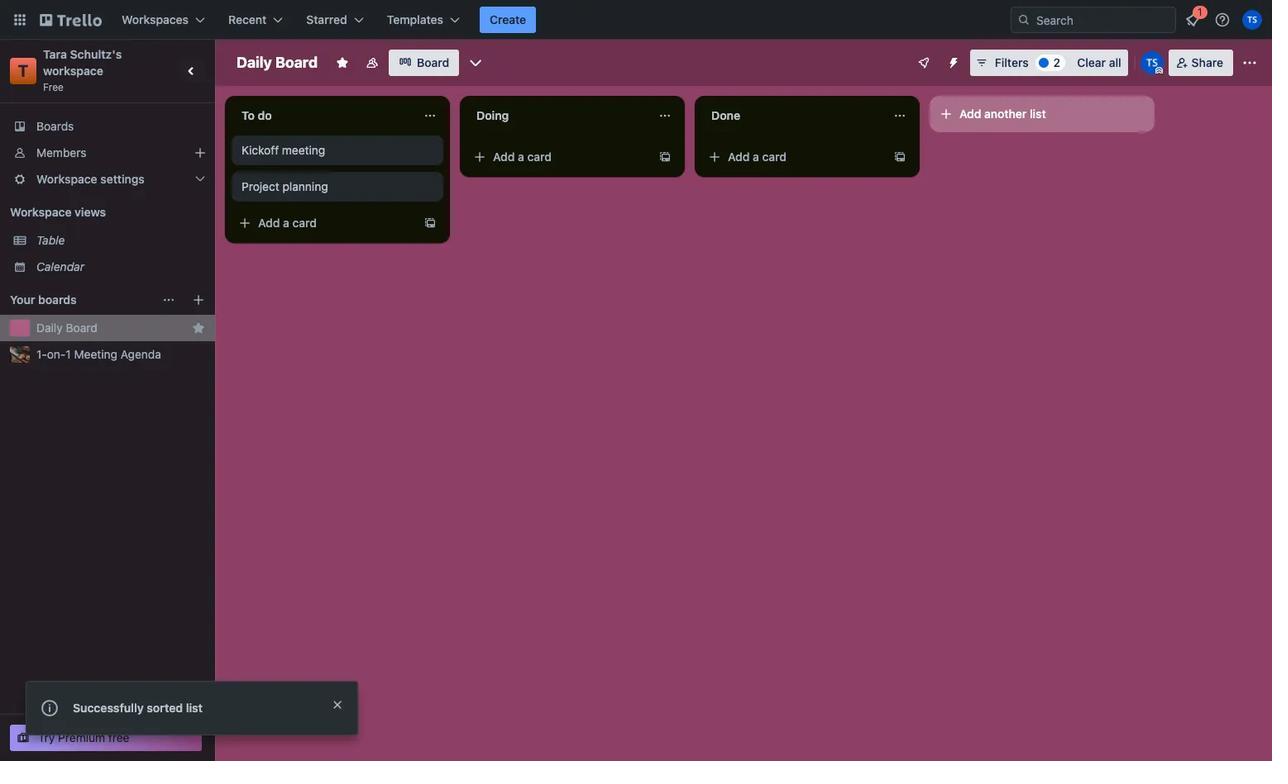 Task type: locate. For each thing, give the bounding box(es) containing it.
clear all
[[1077, 55, 1122, 69]]

list right sorted
[[186, 702, 203, 716]]

0 horizontal spatial add a card button
[[232, 210, 417, 237]]

2 horizontal spatial add a card
[[728, 150, 787, 164]]

add left another
[[960, 107, 982, 121]]

1 horizontal spatial create from template… image
[[894, 151, 907, 164]]

daily up on- at the left top of page
[[36, 321, 63, 335]]

daily down the recent popup button
[[237, 54, 272, 71]]

card for done
[[762, 150, 787, 164]]

1 horizontal spatial card
[[527, 150, 552, 164]]

1 horizontal spatial list
[[1030, 107, 1046, 121]]

workspace up table
[[10, 205, 72, 219]]

kickoff
[[242, 143, 279, 157]]

daily board down the recent popup button
[[237, 54, 318, 71]]

workspaces
[[122, 12, 189, 26]]

1 create from template… image from the left
[[659, 151, 672, 164]]

Search field
[[1031, 7, 1176, 32]]

a down done text field
[[753, 150, 759, 164]]

2 horizontal spatial add a card button
[[702, 144, 887, 170]]

add a card button down doing text field
[[467, 144, 652, 170]]

add down the project on the left top of the page
[[258, 216, 280, 230]]

2 horizontal spatial a
[[753, 150, 759, 164]]

daily board up "1"
[[36, 321, 97, 335]]

search image
[[1018, 13, 1031, 26]]

2
[[1054, 55, 1061, 69]]

daily board inside the board name "text box"
[[237, 54, 318, 71]]

0 horizontal spatial create from template… image
[[659, 151, 672, 164]]

1 horizontal spatial board
[[275, 54, 318, 71]]

board link
[[389, 50, 459, 76]]

card down done text field
[[762, 150, 787, 164]]

a down project planning
[[283, 216, 289, 230]]

try premium free
[[38, 731, 130, 745]]

a
[[518, 150, 524, 164], [753, 150, 759, 164], [283, 216, 289, 230]]

2 create from template… image from the left
[[894, 151, 907, 164]]

1-
[[36, 347, 47, 362]]

kickoff meeting
[[242, 143, 325, 157]]

add a card down 'done'
[[728, 150, 787, 164]]

board down "your boards with 2 items" element
[[66, 321, 97, 335]]

0 horizontal spatial list
[[186, 702, 203, 716]]

workspace settings
[[36, 172, 145, 186]]

card
[[527, 150, 552, 164], [762, 150, 787, 164], [292, 216, 317, 230]]

1 vertical spatial workspace
[[10, 205, 72, 219]]

members
[[36, 146, 86, 160]]

tara schultz's workspace free
[[43, 47, 125, 93]]

1 horizontal spatial add a card
[[493, 150, 552, 164]]

add a card button down done text field
[[702, 144, 887, 170]]

list inside button
[[1030, 107, 1046, 121]]

1 horizontal spatial daily board
[[237, 54, 318, 71]]

clear all button
[[1071, 50, 1128, 76]]

create from template… image
[[659, 151, 672, 164], [894, 151, 907, 164]]

daily
[[237, 54, 272, 71], [36, 321, 63, 335]]

1 vertical spatial list
[[186, 702, 203, 716]]

2 horizontal spatial board
[[417, 55, 450, 69]]

add for done
[[728, 150, 750, 164]]

1 horizontal spatial add a card button
[[467, 144, 652, 170]]

add a card button for to do
[[232, 210, 417, 237]]

workspace inside popup button
[[36, 172, 97, 186]]

card down planning
[[292, 216, 317, 230]]

this member is an admin of this board. image
[[1156, 67, 1163, 74]]

board
[[275, 54, 318, 71], [417, 55, 450, 69], [66, 321, 97, 335]]

sorted
[[147, 702, 183, 716]]

add a card button for done
[[702, 144, 887, 170]]

add a card button down project planning link
[[232, 210, 417, 237]]

workspace down members
[[36, 172, 97, 186]]

successfully
[[73, 702, 144, 716]]

card down doing text field
[[527, 150, 552, 164]]

members link
[[0, 140, 215, 166]]

share
[[1192, 55, 1224, 69]]

boards
[[38, 293, 77, 307]]

add a card down doing
[[493, 150, 552, 164]]

agenda
[[121, 347, 161, 362]]

workspace settings button
[[0, 166, 215, 193]]

0 vertical spatial list
[[1030, 107, 1046, 121]]

0 horizontal spatial a
[[283, 216, 289, 230]]

project
[[242, 180, 279, 194]]

tara schultz (taraschultz7) image
[[1141, 51, 1164, 74]]

add down 'done'
[[728, 150, 750, 164]]

filters
[[995, 55, 1029, 69]]

a for doing
[[518, 150, 524, 164]]

settings
[[100, 172, 145, 186]]

card for doing
[[527, 150, 552, 164]]

0 vertical spatial daily board
[[237, 54, 318, 71]]

add
[[960, 107, 982, 121], [493, 150, 515, 164], [728, 150, 750, 164], [258, 216, 280, 230]]

free
[[43, 81, 64, 93]]

power ups image
[[917, 56, 931, 69]]

automation image
[[940, 50, 964, 73]]

kickoff meeting link
[[242, 142, 434, 159]]

Doing text field
[[467, 103, 649, 129]]

0 vertical spatial daily
[[237, 54, 272, 71]]

add a card for doing
[[493, 150, 552, 164]]

0 horizontal spatial add a card
[[258, 216, 317, 230]]

workspace
[[36, 172, 97, 186], [10, 205, 72, 219]]

1 horizontal spatial a
[[518, 150, 524, 164]]

calendar
[[36, 260, 84, 274]]

primary element
[[0, 0, 1272, 40]]

1 horizontal spatial daily
[[237, 54, 272, 71]]

card for to do
[[292, 216, 317, 230]]

t
[[18, 61, 28, 80]]

add for to do
[[258, 216, 280, 230]]

board left customize views icon
[[417, 55, 450, 69]]

add a card
[[493, 150, 552, 164], [728, 150, 787, 164], [258, 216, 317, 230]]

a down doing text field
[[518, 150, 524, 164]]

add another list button
[[930, 96, 1155, 132]]

add a card button
[[467, 144, 652, 170], [702, 144, 887, 170], [232, 210, 417, 237]]

workspace navigation collapse icon image
[[180, 60, 204, 83]]

2 horizontal spatial card
[[762, 150, 787, 164]]

board left star or unstar board image
[[275, 54, 318, 71]]

0 horizontal spatial card
[[292, 216, 317, 230]]

list
[[1030, 107, 1046, 121], [186, 702, 203, 716]]

1
[[66, 347, 71, 362]]

workspaces button
[[112, 7, 215, 33]]

list right another
[[1030, 107, 1046, 121]]

0 horizontal spatial daily
[[36, 321, 63, 335]]

daily board
[[237, 54, 318, 71], [36, 321, 97, 335]]

add a card down project planning
[[258, 216, 317, 230]]

1 vertical spatial daily
[[36, 321, 63, 335]]

templates
[[387, 12, 443, 26]]

your
[[10, 293, 35, 307]]

0 vertical spatial workspace
[[36, 172, 97, 186]]

workspace for workspace settings
[[36, 172, 97, 186]]

0 horizontal spatial daily board
[[36, 321, 97, 335]]

add down doing
[[493, 150, 515, 164]]



Task type: vqa. For each thing, say whether or not it's contained in the screenshot.
the Connect Trello to everything Find the apps your team is already using or discover new ways to get work done in Trello.
no



Task type: describe. For each thing, give the bounding box(es) containing it.
try premium free button
[[10, 726, 202, 752]]

create
[[490, 12, 526, 26]]

show menu image
[[1242, 55, 1258, 71]]

back to home image
[[40, 7, 102, 33]]

starred button
[[296, 7, 374, 33]]

project planning link
[[242, 179, 434, 195]]

workspace
[[43, 64, 103, 78]]

successfully sorted list
[[73, 702, 203, 716]]

all
[[1109, 55, 1122, 69]]

meeting
[[282, 143, 325, 157]]

boards
[[36, 119, 74, 133]]

add for doing
[[493, 150, 515, 164]]

recent
[[228, 12, 267, 26]]

planning
[[283, 180, 328, 194]]

a for done
[[753, 150, 759, 164]]

project planning
[[242, 180, 328, 194]]

1 notification image
[[1183, 10, 1203, 30]]

recent button
[[218, 7, 293, 33]]

dismiss flag image
[[331, 699, 344, 712]]

free
[[108, 731, 130, 745]]

Done text field
[[702, 103, 884, 129]]

tara
[[43, 47, 67, 61]]

views
[[75, 205, 106, 219]]

1-on-1 meeting agenda link
[[36, 347, 205, 363]]

list for add another list
[[1030, 107, 1046, 121]]

workspace views
[[10, 205, 106, 219]]

1-on-1 meeting agenda
[[36, 347, 161, 362]]

star or unstar board image
[[336, 56, 349, 69]]

doing
[[477, 108, 509, 122]]

tara schultz's workspace link
[[43, 47, 125, 78]]

try
[[38, 731, 55, 745]]

workspace visible image
[[366, 56, 379, 69]]

Board name text field
[[228, 50, 326, 76]]

calendar link
[[36, 259, 205, 275]]

open information menu image
[[1215, 12, 1231, 28]]

premium
[[58, 731, 105, 745]]

create from template… image for doing
[[659, 151, 672, 164]]

do
[[258, 108, 272, 122]]

add board image
[[192, 294, 205, 307]]

add a card for to do
[[258, 216, 317, 230]]

starred icon image
[[192, 322, 205, 335]]

to
[[242, 108, 255, 122]]

on-
[[47, 347, 66, 362]]

another
[[985, 107, 1027, 121]]

create from template… image
[[424, 217, 437, 230]]

table link
[[36, 232, 205, 249]]

create button
[[480, 7, 536, 33]]

share button
[[1169, 50, 1234, 76]]

board inside "text box"
[[275, 54, 318, 71]]

daily board link
[[36, 320, 185, 337]]

create from template… image for done
[[894, 151, 907, 164]]

workspace for workspace views
[[10, 205, 72, 219]]

done
[[711, 108, 741, 122]]

your boards menu image
[[162, 294, 175, 307]]

clear
[[1077, 55, 1106, 69]]

1 vertical spatial daily board
[[36, 321, 97, 335]]

add a card button for doing
[[467, 144, 652, 170]]

table
[[36, 233, 65, 247]]

your boards with 2 items element
[[10, 290, 154, 310]]

to do
[[242, 108, 272, 122]]

meeting
[[74, 347, 117, 362]]

your boards
[[10, 293, 77, 307]]

To do text field
[[232, 103, 414, 129]]

starred
[[306, 12, 347, 26]]

0 horizontal spatial board
[[66, 321, 97, 335]]

schultz's
[[70, 47, 122, 61]]

tara schultz (taraschultz7) image
[[1243, 10, 1262, 30]]

t link
[[10, 58, 36, 84]]

list for successfully sorted list
[[186, 702, 203, 716]]

customize views image
[[468, 55, 484, 71]]

daily inside the board name "text box"
[[237, 54, 272, 71]]

templates button
[[377, 7, 470, 33]]

add another list
[[960, 107, 1046, 121]]

add a card for done
[[728, 150, 787, 164]]

a for to do
[[283, 216, 289, 230]]

boards link
[[0, 113, 215, 140]]



